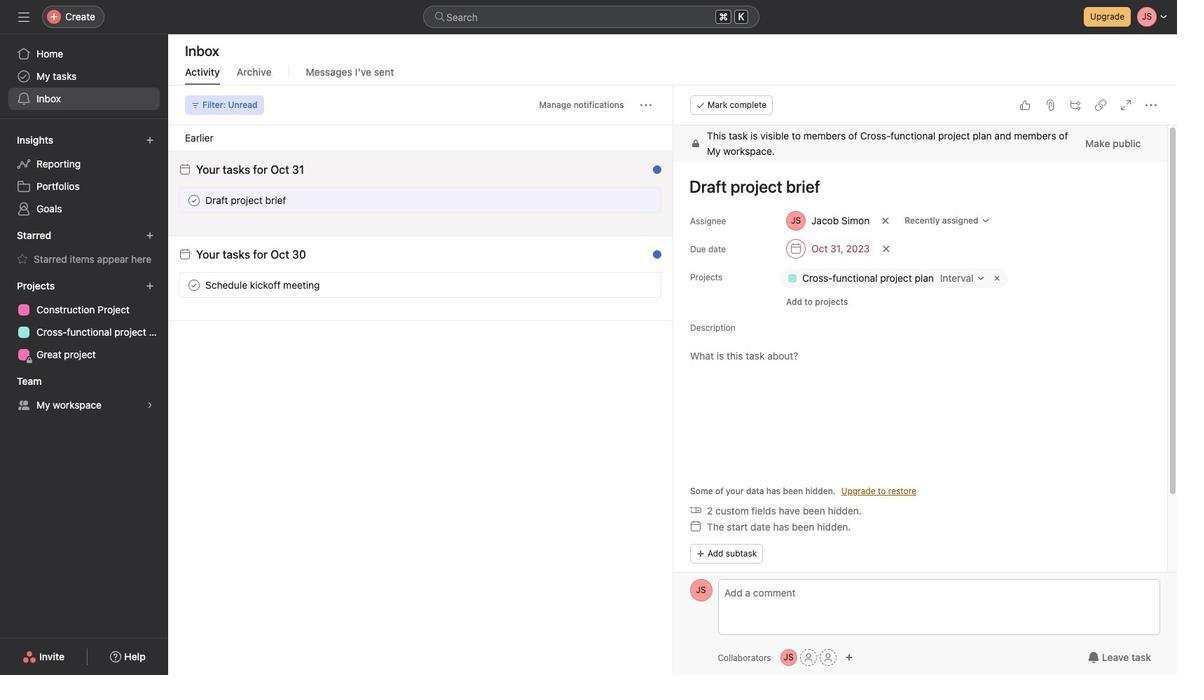 Task type: describe. For each thing, give the bounding box(es) containing it.
your tasks for oct 31, task element
[[196, 163, 304, 176]]

clear due date image
[[882, 245, 890, 253]]

Task Name text field
[[680, 170, 1151, 203]]

your tasks for oct 30, task element
[[196, 248, 306, 261]]

more actions image
[[641, 100, 652, 111]]

remove image
[[991, 273, 1003, 284]]

new insights image
[[146, 136, 154, 144]]

new project or portfolio image
[[146, 282, 154, 290]]

teams element
[[0, 369, 168, 419]]

mark complete image for mark complete checkbox
[[186, 192, 203, 209]]

global element
[[0, 34, 168, 118]]

attachments: add a file to this task, draft project brief image
[[1045, 100, 1056, 111]]

Mark complete checkbox
[[186, 192, 203, 209]]

mark complete image for mark complete option
[[186, 277, 203, 293]]



Task type: vqa. For each thing, say whether or not it's contained in the screenshot.
FEEDBACK
no



Task type: locate. For each thing, give the bounding box(es) containing it.
0 horizontal spatial 0 likes. click to like this task image
[[617, 195, 629, 206]]

0 comments image
[[640, 195, 651, 206]]

1 mark complete image from the top
[[186, 192, 203, 209]]

0 vertical spatial mark complete image
[[186, 192, 203, 209]]

open user profile image
[[690, 579, 713, 602]]

main content inside draft project brief dialog
[[673, 126, 1167, 665]]

mark complete image right new project or portfolio icon
[[186, 277, 203, 293]]

0 likes. click to like this task image left 0 comments 'icon'
[[617, 195, 629, 206]]

archive notification image
[[646, 168, 657, 179]]

0 likes. click to like this task image
[[1020, 100, 1031, 111], [617, 195, 629, 206]]

starred element
[[0, 223, 168, 273]]

0 likes. click to like this task image left "attachments: add a file to this task, draft project brief" image
[[1020, 100, 1031, 111]]

mark complete image down the your tasks for oct 31, task element
[[186, 192, 203, 209]]

more actions for this task image
[[1146, 100, 1157, 111]]

draft project brief dialog
[[673, 86, 1178, 675]]

mark complete image
[[186, 192, 203, 209], [186, 277, 203, 293]]

add or remove collaborators image
[[845, 653, 854, 662]]

add or remove collaborators image
[[781, 649, 798, 666]]

remove assignee image
[[882, 217, 890, 225]]

Mark complete checkbox
[[186, 277, 203, 293]]

see details, my workspace image
[[146, 401, 154, 409]]

1 vertical spatial 0 likes. click to like this task image
[[617, 195, 629, 206]]

None field
[[424, 6, 760, 28]]

copy task link image
[[1095, 100, 1106, 111]]

archive notification image
[[646, 252, 657, 264]]

add subtask image
[[1070, 100, 1081, 111]]

full screen image
[[1120, 100, 1132, 111]]

add items to starred image
[[146, 231, 154, 240]]

0 vertical spatial 0 likes. click to like this task image
[[1020, 100, 1031, 111]]

main content
[[673, 126, 1167, 665]]

Search tasks, projects, and more text field
[[424, 6, 760, 28]]

hide sidebar image
[[18, 11, 29, 22]]

1 vertical spatial mark complete image
[[186, 277, 203, 293]]

insights element
[[0, 128, 168, 223]]

1 horizontal spatial 0 likes. click to like this task image
[[1020, 100, 1031, 111]]

projects element
[[0, 273, 168, 369]]

2 mark complete image from the top
[[186, 277, 203, 293]]



